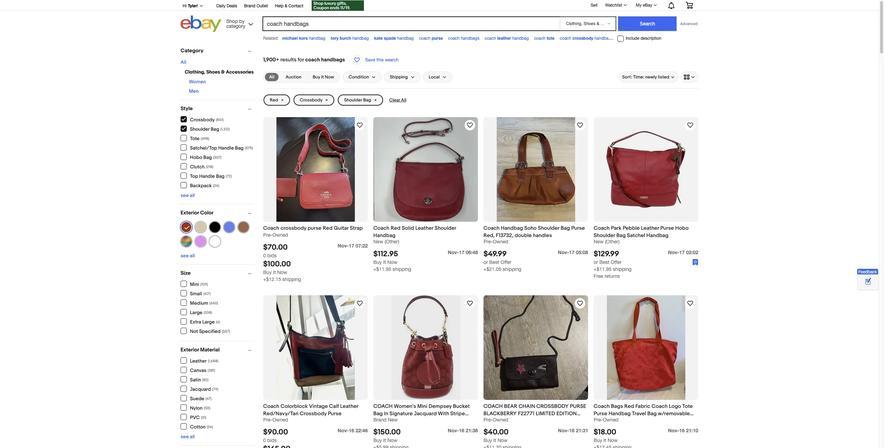 Task type: locate. For each thing, give the bounding box(es) containing it.
shoulder up handles
[[538, 225, 560, 232]]

crossbody down vintage
[[300, 411, 327, 417]]

see all button down cotton
[[181, 434, 195, 440]]

+$21.05
[[484, 267, 502, 272]]

leather right the 'solid'
[[416, 225, 434, 232]]

nov-17 05:08
[[558, 249, 588, 255]]

tote right logo
[[683, 403, 693, 410]]

see all for color
[[181, 253, 195, 259]]

1 bids from the top
[[267, 253, 277, 259]]

bids down $70.00 on the bottom left of the page
[[267, 253, 277, 259]]

16 for $150.00
[[459, 428, 465, 434]]

1 horizontal spatial tote
[[683, 403, 693, 410]]

1 coach from the left
[[374, 403, 393, 410]]

now down $40.00
[[498, 438, 508, 443]]

see all button down "backpack"
[[181, 193, 195, 198]]

0 horizontal spatial (other)
[[385, 239, 399, 244]]

red right bags
[[625, 403, 634, 410]]

coach right strap
[[374, 225, 390, 232]]

coach for $129.99
[[594, 225, 610, 232]]

edition
[[557, 411, 577, 417]]

16 for $40.00
[[569, 428, 575, 434]]

cotton
[[190, 424, 206, 430]]

michael
[[282, 36, 298, 41]]

shoulder down park
[[594, 232, 615, 239]]

1 vertical spatial large
[[202, 319, 215, 325]]

0 horizontal spatial hobo
[[190, 154, 202, 160]]

handle up (307)
[[218, 145, 234, 151]]

coach for purse
[[419, 36, 431, 41]]

$90.00
[[263, 428, 288, 437]]

21:31
[[576, 428, 588, 434]]

new right the patch
[[388, 417, 398, 423]]

0 vertical spatial see all
[[181, 193, 195, 198]]

nov- down stripe
[[448, 428, 459, 434]]

satchel/top
[[190, 145, 217, 151]]

1 horizontal spatial purse
[[432, 36, 443, 41]]

1 horizontal spatial brand
[[374, 417, 387, 423]]

0 vertical spatial all link
[[181, 59, 186, 65]]

+$11.95
[[374, 267, 391, 272], [594, 267, 612, 272]]

purse
[[572, 225, 585, 232], [661, 225, 674, 232], [328, 411, 342, 417], [594, 411, 608, 417]]

pre-owned up $40.00
[[484, 417, 509, 423]]

0 horizontal spatial handbags
[[321, 57, 345, 63]]

main content containing $70.00
[[261, 44, 701, 448]]

0 vertical spatial crossbody
[[300, 97, 323, 103]]

crossbody for crossbody
[[300, 97, 323, 103]]

handle up backpack (24)
[[199, 173, 215, 179]]

1 vertical spatial crossbody
[[190, 117, 215, 123]]

listed
[[658, 74, 670, 80]]

0 horizontal spatial tote
[[190, 136, 200, 141]]

crossbody
[[300, 97, 323, 103], [190, 117, 215, 123], [300, 411, 327, 417]]

canvas (381)
[[190, 367, 215, 373]]

3 16 from the left
[[569, 428, 575, 434]]

0 vertical spatial see
[[181, 193, 189, 198]]

0 vertical spatial jacquard
[[190, 386, 211, 392]]

coach inside coach red solid leather shoulder handbag new (other)
[[374, 225, 390, 232]]

0 horizontal spatial +$11.95
[[374, 267, 391, 272]]

crossbody
[[537, 403, 569, 410]]

16 for $90.00
[[349, 428, 354, 434]]

brand inside account navigation
[[244, 3, 256, 8]]

bag inside coach bags red fabric coach logo tote purse handbag travel bag w/removable pouch
[[648, 411, 657, 417]]

handbag inside michael kors handbag
[[309, 36, 326, 41]]

1 horizontal spatial jacquard
[[414, 411, 437, 417]]

new inside the coach park pebble leather purse hobo shoulder bag satchel handbag new (other)
[[594, 239, 604, 244]]

bag up the patch
[[374, 411, 383, 417]]

mini right women's
[[418, 403, 428, 410]]

coach inside coach crossbody handbag
[[560, 36, 572, 41]]

buy it now for $150.00
[[374, 438, 398, 443]]

1 horizontal spatial all link
[[265, 73, 279, 81]]

0 horizontal spatial mini
[[190, 281, 199, 287]]

$150.00
[[374, 428, 401, 437]]

coach tote
[[534, 36, 555, 41]]

1 vertical spatial handbags
[[321, 57, 345, 63]]

leather up the satchel
[[641, 225, 659, 232]]

2 vertical spatial see
[[181, 434, 189, 440]]

exterior up "leather (1,688)"
[[181, 347, 199, 353]]

hobo up nov-17 02:02
[[676, 225, 689, 232]]

(50)
[[204, 406, 210, 410]]

buy it now for $18.00
[[594, 438, 618, 443]]

coach bags red fabric coach logo tote purse handbag travel bag w/removable pouch
[[594, 403, 693, 425]]

0 vertical spatial crossbody
[[573, 36, 594, 41]]

2 vertical spatial all
[[190, 434, 195, 440]]

offer inside the or best offer +$21.05 shipping
[[501, 260, 512, 265]]

2 pre-owned from the left
[[594, 417, 619, 423]]

shoulder down condition
[[344, 97, 362, 103]]

nov- down w/removable
[[668, 428, 680, 434]]

save
[[365, 57, 375, 62]]

handbag right kors
[[309, 36, 326, 41]]

0 down $70.00 on the bottom left of the page
[[263, 253, 266, 259]]

all down category
[[181, 59, 186, 65]]

handbag up the $112.95 at the bottom left of page
[[374, 232, 396, 239]]

red down all text box
[[270, 97, 278, 103]]

all down "backpack"
[[190, 193, 195, 198]]

coach purse
[[419, 36, 443, 41]]

offer
[[501, 260, 512, 265], [611, 260, 622, 265]]

coach colorblock vintage calf leather red/navy/tan crossbody purse heading
[[263, 403, 358, 417]]

(24) for exterior material
[[207, 425, 213, 429]]

backpack
[[190, 183, 212, 189]]

1 vertical spatial crossbody
[[281, 225, 307, 232]]

coach for leather
[[485, 36, 496, 41]]

watch coach handbag soho shoulder bag purse red, f13732, double handles image
[[576, 121, 585, 129]]

1 horizontal spatial crossbody
[[573, 36, 594, 41]]

3 see all from the top
[[181, 434, 195, 440]]

1 horizontal spatial hobo
[[676, 225, 689, 232]]

it up +$12.15
[[273, 270, 276, 275]]

shoulder inside coach handbag soho shoulder bag purse red, f13732, double handles pre-owned
[[538, 225, 560, 232]]

purse up 05:08
[[572, 225, 585, 232]]

all up size
[[190, 253, 195, 259]]

coach inside coach handbag soho shoulder bag purse red, f13732, double handles pre-owned
[[484, 225, 500, 232]]

handbag right spade
[[397, 36, 414, 41]]

shoulder bag link
[[338, 95, 383, 106]]

3 see from the top
[[181, 434, 189, 440]]

0 vertical spatial see all button
[[181, 193, 195, 198]]

bag left (1,312)
[[211, 126, 219, 132]]

top handle bag (72)
[[190, 173, 232, 179]]

16 left 21:36
[[459, 428, 465, 434]]

my
[[636, 3, 642, 8]]

+$11.95 up free
[[594, 267, 612, 272]]

large
[[190, 310, 202, 315], [202, 319, 215, 325]]

watch coach crossbody purse red guitar strap image
[[356, 121, 364, 129]]

bag up nov-17 05:08
[[561, 225, 570, 232]]

4 16 from the left
[[680, 428, 685, 434]]

3 all from the top
[[190, 434, 195, 440]]

+
[[276, 57, 279, 63]]

watch coach park pebble leather purse hobo shoulder bag satchel handbag image
[[686, 121, 695, 129]]

red link
[[264, 95, 290, 106]]

coach left tote
[[534, 36, 546, 41]]

purse up pouch
[[594, 411, 608, 417]]

it
[[321, 74, 324, 80], [383, 260, 386, 265], [273, 270, 276, 275], [383, 438, 386, 443], [494, 438, 496, 443], [604, 438, 607, 443]]

coach bear chain crossbody purse blackberry   f22771 limited edition adorable link
[[484, 403, 588, 425]]

crossbody for crossbody (841)
[[190, 117, 215, 123]]

2 all from the top
[[190, 253, 195, 259]]

1 handbag from the left
[[309, 36, 326, 41]]

& right help
[[285, 3, 287, 8]]

bear
[[504, 403, 518, 410]]

1 see all from the top
[[181, 193, 195, 198]]

nov- left 22:46
[[338, 428, 349, 434]]

2 handbag from the left
[[353, 36, 369, 41]]

0 vertical spatial &
[[285, 3, 287, 8]]

help & contact link
[[275, 2, 304, 10]]

coach inside coach crossbody purse red guitar strap pre-owned
[[263, 225, 279, 232]]

coach up 'red,'
[[484, 225, 500, 232]]

now inside buy it now +$11.95 shipping
[[388, 260, 398, 265]]

shipping up returns
[[613, 267, 632, 272]]

shoulder inside shoulder bag link
[[344, 97, 362, 103]]

coach bags red fabric coach logo tote purse handbag travel bag w/removable pouch heading
[[594, 403, 694, 425]]

logo
[[669, 403, 681, 410]]

clothing, shoes & accessories
[[185, 69, 254, 75]]

owned up $49.99
[[493, 239, 509, 244]]

coach crossbody purse red guitar strap link
[[263, 225, 368, 232]]

coach left bag
[[616, 36, 628, 41]]

2 bids from the top
[[267, 438, 277, 443]]

sort:
[[622, 74, 632, 80]]

women men
[[189, 79, 206, 94]]

1 vertical spatial bids
[[267, 438, 277, 443]]

2 +$11.95 from the left
[[594, 267, 612, 272]]

offer for or best offer +$21.05 shipping
[[501, 260, 512, 265]]

(1,312)
[[220, 127, 230, 131]]

0 vertical spatial handle
[[218, 145, 234, 151]]

(other) inside coach red solid leather shoulder handbag new (other)
[[385, 239, 399, 244]]

2 vertical spatial crossbody
[[300, 411, 327, 417]]

1 0 from the top
[[263, 253, 266, 259]]

handbag for burch
[[353, 36, 369, 41]]

purse left guitar at the left bottom
[[308, 225, 322, 232]]

1 vertical spatial hobo
[[676, 225, 689, 232]]

1 pre-owned from the left
[[484, 417, 509, 423]]

mini up small
[[190, 281, 199, 287]]

red left the 'solid'
[[391, 225, 401, 232]]

red inside coach crossbody purse red guitar strap pre-owned
[[323, 225, 333, 232]]

handbag inside coach crossbody handbag
[[595, 36, 611, 41]]

pre-owned for $40.00
[[484, 417, 509, 423]]

nov- for $90.00
[[338, 428, 349, 434]]

purse down calf
[[328, 411, 342, 417]]

main content
[[261, 44, 701, 448]]

1 vertical spatial 0
[[263, 438, 266, 443]]

see all button for material
[[181, 434, 195, 440]]

coach colorblock vintage calf leather red/navy/tan crossbody purse image
[[276, 295, 355, 400]]

17 for $100.00
[[349, 243, 354, 249]]

1 vertical spatial (24)
[[207, 425, 213, 429]]

coach women's mini dempsey bucket bag in signature jacquard with stripe patch heading
[[374, 403, 470, 425]]

1 all from the top
[[190, 193, 195, 198]]

1 +$11.95 from the left
[[374, 267, 391, 272]]

brand left "outlet"
[[244, 3, 256, 8]]

bag down fabric
[[648, 411, 657, 417]]

shipping inside '0 bids $100.00 buy it now +$12.15 shipping'
[[283, 277, 301, 282]]

exterior for exterior color
[[181, 210, 199, 216]]

1 horizontal spatial new
[[388, 417, 398, 423]]

1 vertical spatial see all
[[181, 253, 195, 259]]

2 or from the left
[[594, 260, 598, 265]]

buy it now down $150.00
[[374, 438, 398, 443]]

jacquard down the dempsey
[[414, 411, 437, 417]]

your shopping cart image
[[686, 2, 694, 9]]

my ebay link
[[632, 1, 660, 9]]

(24) right cotton
[[207, 425, 213, 429]]

buy up +$12.15
[[263, 270, 272, 275]]

purse inside coach handbag soho shoulder bag purse red, f13732, double handles pre-owned
[[572, 225, 585, 232]]

spade
[[384, 36, 396, 41]]

coach inside coach tote
[[534, 36, 546, 41]]

(79)
[[212, 387, 218, 392]]

related:
[[263, 36, 279, 41]]

+$11.95 inside buy it now +$11.95 shipping
[[374, 267, 391, 272]]

handbag for spade
[[397, 36, 414, 41]]

or
[[484, 260, 488, 265], [594, 260, 598, 265]]

bag down condition dropdown button
[[363, 97, 371, 103]]

bids down $90.00
[[267, 438, 277, 443]]

(24) down the top handle bag (72) at the left
[[213, 183, 219, 188]]

1 vertical spatial brand
[[374, 417, 387, 423]]

owned
[[273, 232, 288, 238], [493, 239, 509, 244], [273, 417, 288, 423], [493, 417, 509, 423], [603, 417, 619, 423]]

crossbody for handbag
[[573, 36, 594, 41]]

calf
[[329, 403, 339, 410]]

account navigation
[[179, 0, 699, 12]]

coach for $49.99
[[484, 225, 500, 232]]

coach inside coach colorblock vintage calf leather red/navy/tan crossbody purse pre-owned
[[263, 403, 279, 410]]

0 horizontal spatial jacquard
[[190, 386, 211, 392]]

see for color
[[181, 253, 189, 259]]

2 best from the left
[[600, 260, 610, 265]]

1 horizontal spatial pre-owned
[[594, 417, 619, 423]]

bids for 0 bids
[[267, 438, 277, 443]]

2 (other) from the left
[[605, 239, 620, 244]]

this
[[377, 57, 384, 62]]

16 left 21:10
[[680, 428, 685, 434]]

handbag right the leather
[[513, 36, 529, 41]]

coach for $112.95
[[374, 225, 390, 232]]

coach right coach purse
[[448, 36, 460, 41]]

nov- for $70.00
[[338, 243, 349, 249]]

1 vertical spatial mini
[[418, 403, 428, 410]]

purse inside coach colorblock vintage calf leather red/navy/tan crossbody purse pre-owned
[[328, 411, 342, 417]]

crossbody inside coach crossbody purse red guitar strap pre-owned
[[281, 225, 307, 232]]

category
[[181, 47, 203, 54]]

hobo up clutch at left top
[[190, 154, 202, 160]]

buy inside buy it now link
[[313, 74, 320, 80]]

coach inside coach women's mini dempsey bucket bag in signature jacquard with stripe patch
[[374, 403, 393, 410]]

shoulder up nov-17 06:48
[[435, 225, 456, 232]]

1 vertical spatial &
[[221, 69, 225, 75]]

(557)
[[222, 329, 230, 334]]

1 horizontal spatial offer
[[611, 260, 622, 265]]

2 exterior from the top
[[181, 347, 199, 353]]

buy down the $112.95 at the bottom left of page
[[374, 260, 382, 265]]

handbag for kors
[[309, 36, 326, 41]]

blackberry
[[484, 411, 517, 417]]

1 horizontal spatial coach
[[484, 403, 503, 410]]

leather up canvas
[[190, 358, 207, 364]]

soho
[[525, 225, 537, 232]]

1 horizontal spatial (other)
[[605, 239, 620, 244]]

tote
[[547, 36, 555, 41]]

best inside the or best offer +$21.05 shipping
[[490, 260, 499, 265]]

leather
[[416, 225, 434, 232], [641, 225, 659, 232], [190, 358, 207, 364], [340, 403, 358, 410]]

$70.00
[[263, 243, 288, 252]]

buy inside buy it now +$11.95 shipping
[[374, 260, 382, 265]]

shipping inside buy it now +$11.95 shipping
[[393, 267, 411, 272]]

handbags left the leather
[[461, 36, 480, 41]]

17 for +$21.05 shipping
[[569, 249, 575, 255]]

2 see all from the top
[[181, 253, 195, 259]]

2 vertical spatial see all
[[181, 434, 195, 440]]

1 or from the left
[[484, 260, 488, 265]]

best up +$21.05
[[490, 260, 499, 265]]

1,900 + results for coach handbags
[[263, 57, 345, 63]]

(other) up the $112.95 at the bottom left of page
[[385, 239, 399, 244]]

handbag inside kate spade handbag
[[397, 36, 414, 41]]

coach left park
[[594, 225, 610, 232]]

$18.00
[[594, 428, 617, 437]]

(82)
[[202, 378, 209, 382]]

handbag inside coach red solid leather shoulder handbag new (other)
[[374, 232, 396, 239]]

category button
[[181, 47, 255, 54]]

advanced
[[681, 22, 698, 26]]

coach
[[374, 403, 393, 410], [484, 403, 503, 410]]

1 16 from the left
[[349, 428, 354, 434]]

nov- left 06:48
[[448, 249, 459, 255]]

0 horizontal spatial brand
[[244, 3, 256, 8]]

1 horizontal spatial handle
[[218, 145, 234, 151]]

coach inside the 'coach leather handbag'
[[485, 36, 496, 41]]

1 horizontal spatial &
[[285, 3, 287, 8]]

4 handbag from the left
[[513, 36, 529, 41]]

1 horizontal spatial +$11.95
[[594, 267, 612, 272]]

see all button
[[181, 193, 195, 198], [181, 253, 195, 259], [181, 434, 195, 440]]

it inside buy it now +$11.95 shipping
[[383, 260, 386, 265]]

satchel
[[627, 232, 645, 239]]

bags
[[611, 403, 623, 410]]

stripe
[[451, 411, 465, 417]]

or for or best offer +$21.05 shipping
[[484, 260, 488, 265]]

watch coach colorblock vintage calf leather red/navy/tan crossbody purse image
[[356, 299, 364, 308]]

0 vertical spatial all
[[181, 59, 186, 65]]

0 horizontal spatial pre-owned
[[484, 417, 509, 423]]

1 vertical spatial exterior
[[181, 347, 199, 353]]

owned up $70.00 on the bottom left of the page
[[273, 232, 288, 238]]

0 vertical spatial bids
[[267, 253, 277, 259]]

exterior material button
[[181, 347, 255, 353]]

bag down park
[[617, 232, 626, 239]]

coach inside coach bear chain crossbody purse blackberry   f22771 limited edition adorable
[[484, 403, 503, 410]]

2 see all button from the top
[[181, 253, 195, 259]]

pre-owned for $18.00
[[594, 417, 619, 423]]

owned up $90.00
[[273, 417, 288, 423]]

1 vertical spatial handle
[[199, 173, 215, 179]]

& inside 'link'
[[285, 3, 287, 8]]

0 inside '0 bids $100.00 buy it now +$12.15 shipping'
[[263, 253, 266, 259]]

0 horizontal spatial new
[[374, 239, 383, 244]]

offer for or best offer
[[611, 260, 622, 265]]

nov- for $49.99
[[558, 249, 569, 255]]

(24) inside backpack (24)
[[213, 183, 219, 188]]

clothing,
[[185, 69, 205, 75]]

+$11.95 inside +$11.95 shipping free returns
[[594, 267, 612, 272]]

hobo
[[190, 154, 202, 160], [676, 225, 689, 232]]

1 vertical spatial see all button
[[181, 253, 195, 259]]

3 handbag from the left
[[397, 36, 414, 41]]

returns
[[605, 274, 620, 279]]

or down "$129.99"
[[594, 260, 598, 265]]

1 offer from the left
[[501, 260, 512, 265]]

new inside coach red solid leather shoulder handbag new (other)
[[374, 239, 383, 244]]

5 handbag from the left
[[595, 36, 611, 41]]

coach inside the coach park pebble leather purse hobo shoulder bag satchel handbag new (other)
[[594, 225, 610, 232]]

crossbody for purse
[[281, 225, 307, 232]]

pre- up $40.00
[[484, 417, 493, 423]]

0 horizontal spatial best
[[490, 260, 499, 265]]

or inside the or best offer +$21.05 shipping
[[484, 260, 488, 265]]

1 vertical spatial see
[[181, 253, 189, 259]]

2 0 from the top
[[263, 438, 266, 443]]

coach inside coach purse
[[419, 36, 431, 41]]

1 vertical spatial tote
[[683, 403, 693, 410]]

1 vertical spatial all link
[[265, 73, 279, 81]]

brand outlet
[[244, 3, 268, 8]]

1 horizontal spatial handbags
[[461, 36, 480, 41]]

solid
[[402, 225, 414, 232]]

watch coach bags red fabric coach logo tote purse handbag travel bag w/removable pouch image
[[686, 299, 695, 308]]

2 horizontal spatial all
[[401, 97, 407, 103]]

None submit
[[619, 16, 677, 31]]

(other) up "$129.99"
[[605, 239, 620, 244]]

crossbody inside coach colorblock vintage calf leather red/navy/tan crossbody purse pre-owned
[[300, 411, 327, 417]]

see all for material
[[181, 434, 195, 440]]

see
[[181, 193, 189, 198], [181, 253, 189, 259], [181, 434, 189, 440]]

get the coupon image
[[312, 0, 364, 11]]

exterior for exterior material
[[181, 347, 199, 353]]

2 coach from the left
[[484, 403, 503, 410]]

handbag inside the 'coach leather handbag'
[[513, 36, 529, 41]]

2 offer from the left
[[611, 260, 622, 265]]

0 vertical spatial 0
[[263, 253, 266, 259]]

nov- left 02:02
[[668, 249, 680, 255]]

best for or best offer +$21.05 shipping
[[490, 260, 499, 265]]

handbag left coach bag
[[595, 36, 611, 41]]

women
[[189, 79, 206, 85]]

0 horizontal spatial coach
[[374, 403, 393, 410]]

1 (other) from the left
[[385, 239, 399, 244]]

coach left logo
[[652, 403, 668, 410]]

large down "(338)"
[[202, 319, 215, 325]]

1 horizontal spatial all
[[269, 74, 275, 80]]

1 horizontal spatial best
[[600, 260, 610, 265]]

coach crossbody purse red guitar strap image
[[276, 117, 355, 222]]

crossbody right tote
[[573, 36, 594, 41]]

jacquard
[[190, 386, 211, 392], [414, 411, 437, 417]]

daily deals link
[[216, 2, 237, 10]]

(24) for style
[[213, 183, 219, 188]]

& right shoes
[[221, 69, 225, 75]]

in
[[384, 411, 388, 417]]

3 see all button from the top
[[181, 434, 195, 440]]

2 horizontal spatial new
[[594, 239, 604, 244]]

owned up $18.00 at right bottom
[[603, 417, 619, 423]]

bids inside '0 bids $100.00 buy it now +$12.15 shipping'
[[267, 253, 277, 259]]

0 vertical spatial all
[[190, 193, 195, 198]]

1 vertical spatial purse
[[308, 225, 322, 232]]

1 horizontal spatial or
[[594, 260, 598, 265]]

see all up size
[[181, 253, 195, 259]]

0 vertical spatial mini
[[190, 281, 199, 287]]

1 vertical spatial jacquard
[[414, 411, 437, 417]]

buy it now down $18.00 at right bottom
[[594, 438, 618, 443]]

shop by category button
[[223, 16, 255, 31]]

coach up in
[[374, 403, 393, 410]]

pre- up $49.99
[[484, 239, 493, 244]]

1 exterior from the top
[[181, 210, 199, 216]]

07:22
[[356, 243, 368, 249]]

0 horizontal spatial handle
[[199, 173, 215, 179]]

0 horizontal spatial purse
[[308, 225, 322, 232]]

0 vertical spatial exterior
[[181, 210, 199, 216]]

0 down $90.00
[[263, 438, 266, 443]]

0 vertical spatial (24)
[[213, 183, 219, 188]]

handbag inside tory burch handbag
[[353, 36, 369, 41]]

purse inside the coach park pebble leather purse hobo shoulder bag satchel handbag new (other)
[[661, 225, 674, 232]]

2 see from the top
[[181, 253, 189, 259]]

0 vertical spatial brand
[[244, 3, 256, 8]]

2 vertical spatial all
[[401, 97, 407, 103]]

2 vertical spatial see all button
[[181, 434, 195, 440]]

offer down $49.99
[[501, 260, 512, 265]]

offer up +$11.95 shipping free returns
[[611, 260, 622, 265]]

0 horizontal spatial or
[[484, 260, 488, 265]]

coach bear chain crossbody purse blackberry   f22771 limited edition adorable image
[[484, 295, 588, 400]]

1 horizontal spatial mini
[[418, 403, 428, 410]]

1 best from the left
[[490, 260, 499, 265]]

newly
[[646, 74, 657, 80]]

coach for $150.00
[[374, 403, 393, 410]]

clear all link
[[387, 95, 409, 106]]

bag inside coach handbag soho shoulder bag purse red, f13732, double handles pre-owned
[[561, 225, 570, 232]]

shoulder bag (1,312)
[[190, 126, 230, 132]]

2 16 from the left
[[459, 428, 465, 434]]

0 horizontal spatial crossbody
[[281, 225, 307, 232]]

accessories
[[226, 69, 254, 75]]

crossbody up shoulder bag (1,312)
[[190, 117, 215, 123]]

1 vertical spatial all
[[190, 253, 195, 259]]

handbag for leather
[[513, 36, 529, 41]]

chain
[[519, 403, 535, 410]]

all down cotton
[[190, 434, 195, 440]]

handle for top
[[199, 173, 215, 179]]

(24) inside cotton (24)
[[207, 425, 213, 429]]

16 left the 21:31
[[569, 428, 575, 434]]

Search for anything text field
[[264, 17, 559, 30]]

red
[[270, 97, 278, 103], [323, 225, 333, 232], [391, 225, 401, 232], [625, 403, 634, 410]]

0 horizontal spatial offer
[[501, 260, 512, 265]]



Task type: vqa. For each thing, say whether or not it's contained in the screenshot.
the rightmost Ford
no



Task type: describe. For each thing, give the bounding box(es) containing it.
time:
[[633, 74, 645, 80]]

include description
[[626, 36, 662, 41]]

all for material
[[190, 434, 195, 440]]

1 see all button from the top
[[181, 193, 195, 198]]

watchlist link
[[602, 1, 630, 9]]

sell
[[591, 3, 598, 8]]

watch coach bear chain crossbody purse blackberry   f22771 limited edition adorable image
[[576, 299, 585, 308]]

brand for brand new
[[374, 417, 387, 423]]

help & contact
[[275, 3, 304, 8]]

coach bags red fabric coach logo tote purse handbag travel bag w/removable pouch image
[[607, 295, 686, 400]]

coach park pebble leather purse hobo shoulder bag satchel handbag heading
[[594, 225, 689, 239]]

bids for 0 bids $100.00 buy it now +$12.15 shipping
[[267, 253, 277, 259]]

(338)
[[204, 310, 212, 315]]

coach red solid leather shoulder handbag heading
[[374, 225, 456, 239]]

hi tyler !
[[183, 3, 198, 8]]

feedback
[[859, 270, 877, 274]]

bag inside the coach park pebble leather purse hobo shoulder bag satchel handbag new (other)
[[617, 232, 626, 239]]

coach colorblock vintage calf leather red/navy/tan crossbody purse link
[[263, 403, 368, 417]]

owned up $40.00
[[493, 417, 509, 423]]

coach crossbody purse red guitar strap pre-owned
[[263, 225, 363, 238]]

clear
[[389, 97, 400, 103]]

02:02
[[686, 249, 699, 255]]

coach bag
[[616, 36, 636, 41]]

local button
[[423, 71, 453, 83]]

exterior color
[[181, 210, 214, 216]]

coach park pebble leather purse hobo shoulder bag satchel handbag link
[[594, 225, 699, 239]]

buy it now +$11.95 shipping
[[374, 260, 411, 272]]

red inside coach red solid leather shoulder handbag new (other)
[[391, 225, 401, 232]]

local
[[429, 74, 440, 80]]

coach for handbags
[[448, 36, 460, 41]]

0 horizontal spatial all
[[181, 59, 186, 65]]

nov- for $112.95
[[448, 249, 459, 255]]

All selected text field
[[269, 74, 275, 80]]

condition button
[[343, 71, 382, 83]]

shoulder inside the coach park pebble leather purse hobo shoulder bag satchel handbag new (other)
[[594, 232, 615, 239]]

patch
[[374, 418, 387, 425]]

pvc (31)
[[190, 415, 206, 420]]

red inside red link
[[270, 97, 278, 103]]

bag inside coach women's mini dempsey bucket bag in signature jacquard with stripe patch
[[374, 411, 383, 417]]

coach women's mini dempsey bucket bag in signature jacquard with stripe patch image
[[391, 295, 461, 400]]

buy it now up crossbody link
[[313, 74, 334, 80]]

17 for +$11.95 shipping
[[459, 249, 465, 255]]

$40.00
[[484, 428, 509, 437]]

daily deals
[[216, 3, 237, 8]]

buy down $18.00 at right bottom
[[594, 438, 602, 443]]

coach up pouch
[[594, 403, 610, 410]]

shipping inside the or best offer +$21.05 shipping
[[503, 267, 522, 272]]

red inside coach bags red fabric coach logo tote purse handbag travel bag w/removable pouch
[[625, 403, 634, 410]]

0 vertical spatial handbags
[[461, 36, 480, 41]]

owned inside coach crossbody purse red guitar strap pre-owned
[[273, 232, 288, 238]]

sort: time: newly listed
[[622, 74, 670, 80]]

red/navy/tan
[[263, 411, 299, 417]]

coach park pebble leather purse hobo shoulder bag satchel handbag new (other)
[[594, 225, 689, 244]]

coach handbag soho shoulder bag purse red, f13732, double handles heading
[[484, 225, 585, 239]]

0 vertical spatial large
[[190, 310, 202, 315]]

jacquard (79)
[[190, 386, 218, 392]]

shop by category banner
[[179, 0, 699, 34]]

owned inside coach colorblock vintage calf leather red/navy/tan crossbody purse pre-owned
[[273, 417, 288, 423]]

it inside '0 bids $100.00 buy it now +$12.15 shipping'
[[273, 270, 276, 275]]

purse
[[570, 403, 587, 410]]

now inside '0 bids $100.00 buy it now +$12.15 shipping'
[[277, 270, 287, 275]]

coach crossbody purse red guitar strap heading
[[263, 225, 363, 232]]

coach for $70.00
[[263, 225, 279, 232]]

it down $18.00 at right bottom
[[604, 438, 607, 443]]

nov-17 02:02
[[668, 249, 699, 255]]

red,
[[484, 232, 495, 239]]

(67)
[[206, 396, 212, 401]]

bag left (575)
[[235, 145, 244, 151]]

deals
[[227, 3, 237, 8]]

bag up (218)
[[203, 154, 212, 160]]

watch coach women's mini dempsey bucket bag in signature jacquard with stripe patch image
[[466, 299, 474, 308]]

coach for $90.00
[[263, 403, 279, 410]]

coach right for
[[305, 57, 320, 63]]

it down $150.00
[[383, 438, 386, 443]]

pre- inside coach handbag soho shoulder bag purse red, f13732, double handles pre-owned
[[484, 239, 493, 244]]

(109)
[[200, 282, 208, 287]]

see for material
[[181, 434, 189, 440]]

dempsey
[[429, 403, 452, 410]]

coach for $40.00
[[484, 403, 503, 410]]

shoes
[[206, 69, 220, 75]]

leather inside coach red solid leather shoulder handbag new (other)
[[416, 225, 434, 232]]

shoulder up tote (698)
[[190, 126, 210, 132]]

17 left 02:02
[[680, 249, 685, 255]]

nylon
[[190, 405, 203, 411]]

0 horizontal spatial all link
[[181, 59, 186, 65]]

material
[[200, 347, 220, 353]]

16 for $18.00
[[680, 428, 685, 434]]

bag left the "(72)"
[[216, 173, 225, 179]]

vintage
[[309, 403, 328, 410]]

satin (82)
[[190, 377, 209, 383]]

by
[[239, 18, 245, 24]]

pre- up $18.00 at right bottom
[[594, 417, 603, 423]]

owned inside coach handbag soho shoulder bag purse red, f13732, double handles pre-owned
[[493, 239, 509, 244]]

(698)
[[201, 136, 209, 141]]

brand for brand outlet
[[244, 3, 256, 8]]

tory
[[331, 36, 339, 41]]

style button
[[181, 105, 255, 112]]

shipping button
[[384, 71, 421, 83]]

kate
[[374, 36, 383, 41]]

buy it now link
[[309, 73, 338, 81]]

0 for 0 bids
[[263, 438, 266, 443]]

it up crossbody link
[[321, 74, 324, 80]]

all for color
[[190, 253, 195, 259]]

now down $150.00
[[388, 438, 398, 443]]

advanced link
[[677, 17, 698, 31]]

(other) inside the coach park pebble leather purse hobo shoulder bag satchel handbag new (other)
[[605, 239, 620, 244]]

bucket
[[453, 403, 470, 410]]

nylon (50)
[[190, 405, 210, 411]]

$129.99
[[594, 250, 619, 259]]

coach handbag soho shoulder bag purse red, f13732, double handles image
[[497, 117, 575, 222]]

large (338)
[[190, 310, 212, 315]]

coach red solid leather shoulder handbag image
[[374, 117, 478, 222]]

category
[[226, 23, 245, 29]]

ebay
[[643, 3, 653, 8]]

coach women's mini dempsey bucket bag in signature jacquard with stripe patch
[[374, 403, 470, 425]]

handle for satchel/top
[[218, 145, 234, 151]]

or best offer
[[594, 260, 622, 265]]

colorblock
[[281, 403, 308, 410]]

handbag inside coach bags red fabric coach logo tote purse handbag travel bag w/removable pouch
[[609, 411, 631, 417]]

save this search button
[[349, 54, 401, 66]]

leather inside coach colorblock vintage calf leather red/navy/tan crossbody purse pre-owned
[[340, 403, 358, 410]]

coach bear chain crossbody purse blackberry   f22771 limited edition adorable heading
[[484, 403, 587, 425]]

coach park pebble leather purse hobo shoulder bag satchel handbag image
[[594, 117, 699, 222]]

shipping inside +$11.95 shipping free returns
[[613, 267, 632, 272]]

nov- for $129.99
[[668, 249, 680, 255]]

handbag inside the coach park pebble leather purse hobo shoulder bag satchel handbag new (other)
[[647, 232, 669, 239]]

save this search
[[365, 57, 399, 62]]

purse inside coach crossbody purse red guitar strap pre-owned
[[308, 225, 322, 232]]

buy down $40.00
[[484, 438, 492, 443]]

$100.00
[[263, 260, 291, 269]]

now down $18.00 at right bottom
[[608, 438, 618, 443]]

pouch
[[594, 418, 609, 425]]

nov- for $150.00
[[448, 428, 459, 434]]

extra
[[190, 319, 201, 325]]

medium (660)
[[190, 300, 218, 306]]

help
[[275, 3, 284, 8]]

pre- inside coach crossbody purse red guitar strap pre-owned
[[263, 232, 273, 238]]

coach for bag
[[616, 36, 628, 41]]

results
[[281, 57, 297, 63]]

description
[[641, 36, 662, 41]]

or for or best offer
[[594, 260, 598, 265]]

color
[[200, 210, 214, 216]]

0 horizontal spatial &
[[221, 69, 225, 75]]

coach for tote
[[534, 36, 546, 41]]

it down $40.00
[[494, 438, 496, 443]]

leather inside the coach park pebble leather purse hobo shoulder bag satchel handbag new (other)
[[641, 225, 659, 232]]

best for or best offer
[[600, 260, 610, 265]]

1 vertical spatial all
[[269, 74, 275, 80]]

coach leather handbag
[[485, 36, 529, 41]]

listing options selector. gallery view selected. image
[[684, 74, 695, 80]]

buy down $150.00
[[374, 438, 382, 443]]

(1,688)
[[208, 359, 218, 363]]

satchel/top handle bag (575)
[[190, 145, 253, 151]]

nov-16 21:10
[[668, 428, 699, 434]]

brand outlet link
[[244, 2, 268, 10]]

tote inside coach bags red fabric coach logo tote purse handbag travel bag w/removable pouch
[[683, 403, 693, 410]]

hobo inside the coach park pebble leather purse hobo shoulder bag satchel handbag new (other)
[[676, 225, 689, 232]]

clutch
[[190, 164, 205, 170]]

0 vertical spatial tote
[[190, 136, 200, 141]]

not
[[190, 328, 198, 334]]

coach red solid leather shoulder handbag link
[[374, 225, 478, 239]]

watch coach red solid leather shoulder handbag image
[[466, 121, 474, 129]]

leather
[[498, 36, 511, 41]]

top
[[190, 173, 198, 179]]

clear all
[[389, 97, 407, 103]]

handbag for crossbody
[[595, 36, 611, 41]]

1 see from the top
[[181, 193, 189, 198]]

shop by category
[[226, 18, 245, 29]]

brand new
[[374, 417, 398, 423]]

0 vertical spatial hobo
[[190, 154, 202, 160]]

pre- inside coach colorblock vintage calf leather red/navy/tan crossbody purse pre-owned
[[263, 417, 273, 423]]

buy inside '0 bids $100.00 buy it now +$12.15 shipping'
[[263, 270, 272, 275]]

shipping
[[390, 74, 408, 80]]

0 vertical spatial purse
[[432, 36, 443, 41]]

0 for 0 bids $100.00 buy it now +$12.15 shipping
[[263, 253, 266, 259]]

shoulder inside coach red solid leather shoulder handbag new (other)
[[435, 225, 456, 232]]

jacquard inside coach women's mini dempsey bucket bag in signature jacquard with stripe patch
[[414, 411, 437, 417]]

buy it now for $40.00
[[484, 438, 508, 443]]

06:48
[[466, 249, 478, 255]]

daily
[[216, 3, 226, 8]]

mini inside coach women's mini dempsey bucket bag in signature jacquard with stripe patch
[[418, 403, 428, 410]]

coach for crossbody
[[560, 36, 572, 41]]

exterior material
[[181, 347, 220, 353]]

nov- for $40.00
[[558, 428, 569, 434]]

small
[[190, 291, 202, 297]]

none submit inside shop by category banner
[[619, 16, 677, 31]]

now up crossbody link
[[325, 74, 334, 80]]

handbag inside coach handbag soho shoulder bag purse red, f13732, double handles pre-owned
[[501, 225, 523, 232]]

women's
[[394, 403, 416, 410]]

purse inside coach bags red fabric coach logo tote purse handbag travel bag w/removable pouch
[[594, 411, 608, 417]]

include
[[626, 36, 640, 41]]

nov- for $18.00
[[668, 428, 680, 434]]

see all button for color
[[181, 253, 195, 259]]



